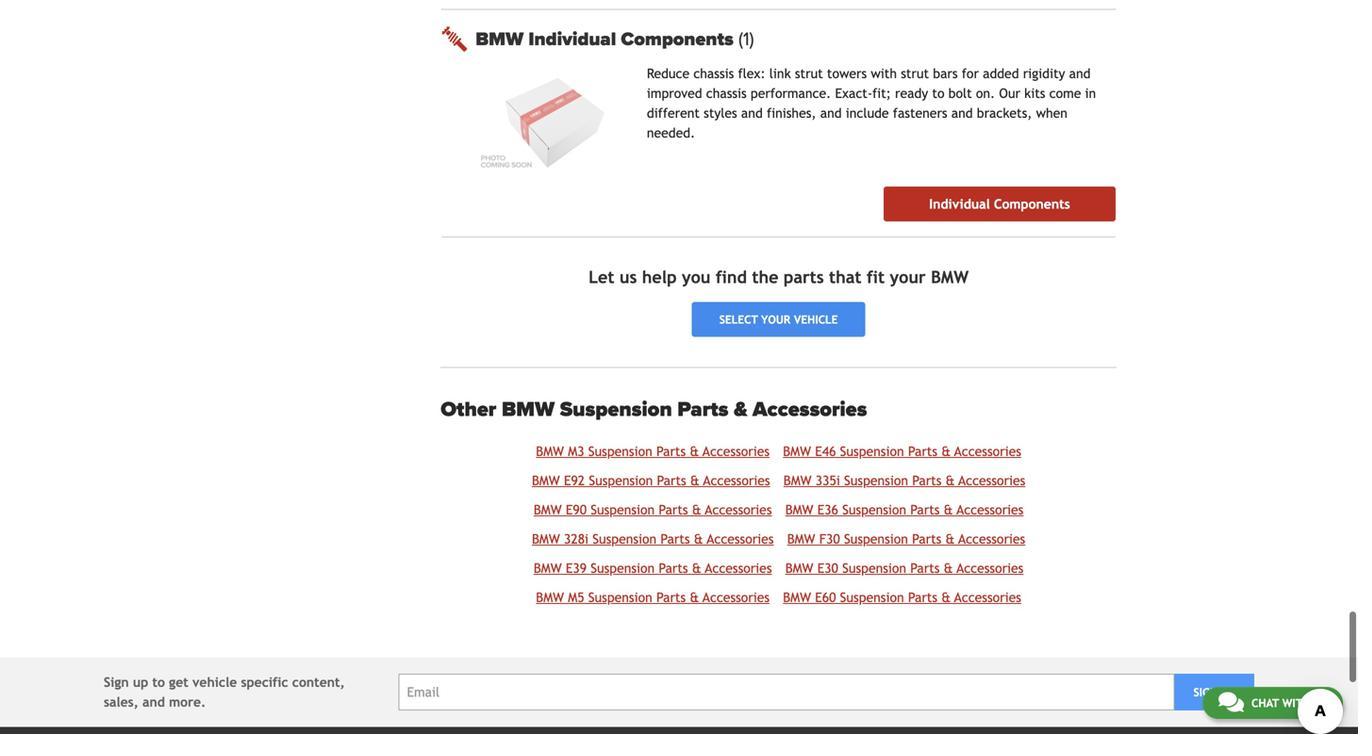 Task type: vqa. For each thing, say whether or not it's contained in the screenshot.
right Sign
yes



Task type: describe. For each thing, give the bounding box(es) containing it.
suspension for e92
[[589, 474, 653, 489]]

let
[[589, 268, 615, 287]]

& for bmw 335i suspension parts & accessories
[[946, 474, 955, 489]]

suspension for e39
[[591, 561, 655, 576]]

individual components thumbnail image image
[[476, 68, 632, 172]]

accessories for bmw 335i suspension parts & accessories
[[959, 474, 1026, 489]]

fasteners
[[893, 106, 948, 121]]

select your vehicle
[[719, 313, 838, 326]]

& for bmw e30 suspension parts & accessories
[[944, 561, 953, 576]]

e92
[[564, 474, 585, 489]]

bmw for bmw e36 suspension parts & accessories
[[785, 503, 814, 518]]

1 vertical spatial chassis
[[706, 86, 747, 101]]

e90
[[566, 503, 587, 518]]

m3
[[568, 444, 584, 460]]

the
[[752, 268, 779, 287]]

include
[[846, 106, 889, 121]]

accessories for bmw e60 suspension parts & accessories
[[955, 591, 1021, 606]]

and down exact-
[[820, 106, 842, 121]]

suspension for e46
[[840, 444, 904, 460]]

& for other bmw suspension parts & accessories
[[734, 397, 747, 422]]

parts for f30
[[912, 532, 942, 547]]

come
[[1050, 86, 1081, 101]]

bmw e60 suspension parts & accessories link
[[783, 591, 1021, 606]]

accessories for other bmw suspension parts & accessories
[[753, 397, 867, 422]]

accessories for bmw f30 suspension parts & accessories
[[959, 532, 1025, 547]]

& for bmw e39 suspension parts & accessories
[[692, 561, 701, 576]]

bars
[[933, 66, 958, 81]]

towers
[[827, 66, 867, 81]]

suspension for e36
[[842, 503, 907, 518]]

0 vertical spatial components
[[621, 28, 734, 51]]

bmw for bmw 328i suspension parts & accessories
[[532, 532, 560, 547]]

suspension for f30
[[844, 532, 908, 547]]

fit;
[[872, 86, 891, 101]]

and inside sign up to get vehicle specific content, sales, and more.
[[142, 695, 165, 710]]

sign for sign up
[[1194, 686, 1218, 700]]

vehicle
[[192, 676, 237, 691]]

styles
[[704, 106, 737, 121]]

get
[[169, 676, 188, 691]]

flex:
[[738, 66, 766, 81]]

your inside select your vehicle button
[[761, 313, 791, 326]]

more.
[[169, 695, 206, 710]]

suspension for e60
[[840, 591, 904, 606]]

vehicle
[[794, 313, 838, 326]]

e60
[[815, 591, 836, 606]]

comments image
[[1219, 691, 1244, 714]]

bmw for bmw e39 suspension parts & accessories
[[534, 561, 562, 576]]

with inside reduce chassis flex: link strut towers with strut bars for added rigidity and improved chassis performance. exact-fit; ready to bolt on. our kits come in different styles and finishes, and include fasteners and brackets, when needed.
[[871, 66, 897, 81]]

other bmw suspension parts & accessories
[[441, 397, 867, 422]]

bmw e46 suspension parts & accessories link
[[783, 444, 1021, 460]]

help
[[642, 268, 677, 287]]

suspension for e30
[[842, 561, 907, 576]]

our
[[999, 86, 1021, 101]]

bmw for bmw e60 suspension parts & accessories
[[783, 591, 811, 606]]

328i
[[564, 532, 589, 547]]

bmw e39 suspension parts & accessories
[[534, 561, 772, 576]]

fit
[[867, 268, 885, 287]]

parts for e60
[[908, 591, 938, 606]]

that
[[829, 268, 862, 287]]

bmw m5 suspension parts & accessories
[[536, 591, 770, 606]]

ready
[[895, 86, 928, 101]]

to inside reduce chassis flex: link strut towers with strut bars for added rigidity and improved chassis performance. exact-fit; ready to bolt on. our kits come in different styles and finishes, and include fasteners and brackets, when needed.
[[932, 86, 945, 101]]

accessories for bmw e30 suspension parts & accessories
[[957, 561, 1024, 576]]

find
[[716, 268, 747, 287]]

link
[[770, 66, 791, 81]]

bmw e90 suspension parts & accessories link
[[534, 503, 772, 518]]

& for bmw 328i suspension parts & accessories
[[694, 532, 703, 547]]

kits
[[1025, 86, 1046, 101]]

bmw                                                                                    individual components
[[476, 28, 739, 51]]

bmw e36 suspension parts & accessories
[[785, 503, 1024, 518]]

and down bolt
[[952, 106, 973, 121]]

chat
[[1252, 697, 1279, 710]]

& for bmw m5 suspension parts & accessories
[[690, 591, 699, 606]]

sign up
[[1194, 686, 1235, 700]]

bmw m3 suspension parts & accessories link
[[536, 444, 770, 460]]

sign up button
[[1175, 675, 1255, 711]]

accessories for bmw e90 suspension parts & accessories
[[705, 503, 772, 518]]

select
[[719, 313, 758, 326]]

and up 'in'
[[1069, 66, 1091, 81]]

& for bmw e46 suspension parts & accessories
[[942, 444, 951, 460]]

accessories for bmw e39 suspension parts & accessories
[[705, 561, 772, 576]]

bmw e30 suspension parts & accessories link
[[785, 561, 1024, 576]]

bmw 328i suspension parts & accessories link
[[532, 532, 774, 547]]

parts for bmw
[[678, 397, 729, 422]]

accessories for bmw e36 suspension parts & accessories
[[957, 503, 1024, 518]]

select your vehicle button
[[692, 302, 865, 337]]

bmw e36 suspension parts & accessories link
[[785, 503, 1024, 518]]

reduce chassis flex: link strut towers with strut bars for added rigidity and improved chassis performance. exact-fit; ready to bolt on. our kits come in different styles and finishes, and include fasteners and brackets, when needed.
[[647, 66, 1096, 141]]

finishes,
[[767, 106, 816, 121]]

& for bmw f30 suspension parts & accessories
[[946, 532, 955, 547]]

bmw m5 suspension parts & accessories link
[[536, 591, 770, 606]]

e39
[[566, 561, 587, 576]]

e30
[[818, 561, 838, 576]]

parts for e92
[[657, 474, 686, 489]]

bmw e92 suspension parts & accessories link
[[532, 474, 770, 489]]

accessories for bmw e46 suspension parts & accessories
[[955, 444, 1021, 460]]

parts for e90
[[659, 503, 688, 518]]

suspension for e90
[[591, 503, 655, 518]]

2 strut from the left
[[901, 66, 929, 81]]

e36
[[818, 503, 838, 518]]



Task type: locate. For each thing, give the bounding box(es) containing it.
bmw 335i suspension parts & accessories link
[[784, 474, 1026, 489]]

parts for e39
[[659, 561, 688, 576]]

chassis up "styles"
[[706, 86, 747, 101]]

needed.
[[647, 126, 695, 141]]

added
[[983, 66, 1019, 81]]

parts for 335i
[[912, 474, 942, 489]]

reduce
[[647, 66, 690, 81]]

suspension down bmw e39 suspension parts & accessories on the bottom of the page
[[588, 591, 653, 606]]

parts up the bmw e30 suspension parts & accessories link
[[912, 532, 942, 547]]

& for bmw e36 suspension parts & accessories
[[944, 503, 953, 518]]

bmw for bmw e90 suspension parts & accessories
[[534, 503, 562, 518]]

& down bmw 328i suspension parts & accessories
[[692, 561, 701, 576]]

accessories left e46
[[703, 444, 770, 460]]

& up bmw e39 suspension parts & accessories link
[[694, 532, 703, 547]]

us
[[620, 268, 637, 287]]

suspension for bmw
[[560, 397, 672, 422]]

bmw                                                                                    individual components link
[[476, 28, 1116, 51]]

sign
[[104, 676, 129, 691], [1194, 686, 1218, 700]]

suspension for m3
[[588, 444, 653, 460]]

parts for m5
[[656, 591, 686, 606]]

0 horizontal spatial individual
[[529, 28, 616, 51]]

& for bmw e60 suspension parts & accessories
[[942, 591, 951, 606]]

suspension down bmw 335i suspension parts & accessories
[[842, 503, 907, 518]]

parts for e36
[[911, 503, 940, 518]]

0 horizontal spatial components
[[621, 28, 734, 51]]

bmw e46 suspension parts & accessories
[[783, 444, 1021, 460]]

& up the bmw 335i suspension parts & accessories link
[[942, 444, 951, 460]]

accessories down bmw e39 suspension parts & accessories on the bottom of the page
[[703, 591, 770, 606]]

on.
[[976, 86, 995, 101]]

bmw e92 suspension parts & accessories
[[532, 474, 770, 489]]

1 horizontal spatial strut
[[901, 66, 929, 81]]

parts up bmw 328i suspension parts & accessories
[[659, 503, 688, 518]]

for
[[962, 66, 979, 81]]

to left the get
[[152, 676, 165, 691]]

individual components link
[[884, 187, 1116, 222]]

up inside button
[[1221, 686, 1235, 700]]

to down bars
[[932, 86, 945, 101]]

& up "bmw e90 suspension parts & accessories"
[[690, 474, 700, 489]]

bmw
[[476, 28, 524, 51], [931, 268, 969, 287], [502, 397, 555, 422], [536, 444, 564, 460], [783, 444, 811, 460], [532, 474, 560, 489], [784, 474, 812, 489], [534, 503, 562, 518], [785, 503, 814, 518], [532, 532, 560, 547], [787, 532, 815, 547], [534, 561, 562, 576], [785, 561, 814, 576], [536, 591, 564, 606], [783, 591, 811, 606]]

sign left comments image
[[1194, 686, 1218, 700]]

brackets,
[[977, 106, 1032, 121]]

up
[[133, 676, 148, 691], [1221, 686, 1235, 700]]

up for sign up
[[1221, 686, 1235, 700]]

us
[[1314, 697, 1327, 710]]

suspension for 335i
[[844, 474, 908, 489]]

bmw for bmw f30 suspension parts & accessories
[[787, 532, 815, 547]]

up for sign up to get vehicle specific content, sales, and more.
[[133, 676, 148, 691]]

0 vertical spatial with
[[871, 66, 897, 81]]

individual
[[529, 28, 616, 51], [929, 197, 990, 212]]

performance.
[[751, 86, 831, 101]]

&
[[734, 397, 747, 422], [690, 444, 699, 460], [942, 444, 951, 460], [690, 474, 700, 489], [946, 474, 955, 489], [692, 503, 701, 518], [944, 503, 953, 518], [694, 532, 703, 547], [946, 532, 955, 547], [692, 561, 701, 576], [944, 561, 953, 576], [690, 591, 699, 606], [942, 591, 951, 606]]

other
[[441, 397, 496, 422]]

& up bmw f30 suspension parts & accessories
[[944, 503, 953, 518]]

accessories up bmw e36 suspension parts & accessories link
[[959, 474, 1026, 489]]

suspension up bmw e92 suspension parts & accessories link
[[588, 444, 653, 460]]

0 horizontal spatial strut
[[795, 66, 823, 81]]

suspension up bmw e39 suspension parts & accessories on the bottom of the page
[[593, 532, 657, 547]]

specific
[[241, 676, 288, 691]]

exact-
[[835, 86, 872, 101]]

you
[[682, 268, 711, 287]]

let us help you find the parts that fit your     bmw
[[589, 268, 969, 287]]

up left the chat
[[1221, 686, 1235, 700]]

1 horizontal spatial to
[[932, 86, 945, 101]]

parts down the bmw e30 suspension parts & accessories link
[[908, 591, 938, 606]]

parts up the bmw 335i suspension parts & accessories link
[[908, 444, 938, 460]]

0 horizontal spatial with
[[871, 66, 897, 81]]

your right "select" on the right top
[[761, 313, 791, 326]]

parts up "bmw e90 suspension parts & accessories"
[[657, 474, 686, 489]]

suspension for m5
[[588, 591, 653, 606]]

with up fit;
[[871, 66, 897, 81]]

0 horizontal spatial your
[[761, 313, 791, 326]]

parts for m3
[[656, 444, 686, 460]]

bolt
[[949, 86, 972, 101]]

suspension up bmw m5 suspension parts & accessories
[[591, 561, 655, 576]]

accessories left f30
[[707, 532, 774, 547]]

content,
[[292, 676, 345, 691]]

accessories left e30
[[705, 561, 772, 576]]

parts for 328i
[[661, 532, 690, 547]]

& for bmw m3 suspension parts & accessories
[[690, 444, 699, 460]]

1 vertical spatial to
[[152, 676, 165, 691]]

parts
[[784, 268, 824, 287]]

1 strut from the left
[[795, 66, 823, 81]]

e46
[[815, 444, 836, 460]]

sign up to get vehicle specific content, sales, and more.
[[104, 676, 345, 710]]

bmw for bmw 335i suspension parts & accessories
[[784, 474, 812, 489]]

1 vertical spatial individual
[[929, 197, 990, 212]]

bmw for bmw m5 suspension parts & accessories
[[536, 591, 564, 606]]

individual components
[[929, 197, 1070, 212]]

& up bmw e92 suspension parts & accessories
[[690, 444, 699, 460]]

suspension down the bmw e30 suspension parts & accessories link
[[840, 591, 904, 606]]

suspension up bmw m3 suspension parts & accessories link
[[560, 397, 672, 422]]

1 horizontal spatial sign
[[1194, 686, 1218, 700]]

parts up bmw e92 suspension parts & accessories
[[656, 444, 686, 460]]

& down the bmw e30 suspension parts & accessories link
[[942, 591, 951, 606]]

& down "select" on the right top
[[734, 397, 747, 422]]

1 horizontal spatial individual
[[929, 197, 990, 212]]

bmw f30 suspension parts & accessories
[[787, 532, 1025, 547]]

chassis
[[694, 66, 734, 81], [706, 86, 747, 101]]

and right sales,
[[142, 695, 165, 710]]

1 horizontal spatial your
[[890, 268, 926, 287]]

bmw 335i suspension parts & accessories
[[784, 474, 1026, 489]]

1 horizontal spatial up
[[1221, 686, 1235, 700]]

f30
[[819, 532, 840, 547]]

accessories up bmw 335i suspension parts & accessories
[[955, 444, 1021, 460]]

accessories down bmw f30 suspension parts & accessories
[[957, 561, 1024, 576]]

strut up ready
[[901, 66, 929, 81]]

components down when
[[994, 197, 1070, 212]]

parts for e30
[[911, 561, 940, 576]]

0 vertical spatial your
[[890, 268, 926, 287]]

0 vertical spatial individual
[[529, 28, 616, 51]]

to inside sign up to get vehicle specific content, sales, and more.
[[152, 676, 165, 691]]

components up reduce
[[621, 28, 734, 51]]

suspension
[[560, 397, 672, 422], [588, 444, 653, 460], [840, 444, 904, 460], [589, 474, 653, 489], [844, 474, 908, 489], [591, 503, 655, 518], [842, 503, 907, 518], [593, 532, 657, 547], [844, 532, 908, 547], [591, 561, 655, 576], [842, 561, 907, 576], [588, 591, 653, 606], [840, 591, 904, 606]]

1 vertical spatial your
[[761, 313, 791, 326]]

bmw for bmw                                                                                    individual components
[[476, 28, 524, 51]]

bmw e60 suspension parts & accessories
[[783, 591, 1021, 606]]

with
[[871, 66, 897, 81], [1282, 697, 1310, 710]]

parts
[[678, 397, 729, 422], [656, 444, 686, 460], [908, 444, 938, 460], [657, 474, 686, 489], [912, 474, 942, 489], [659, 503, 688, 518], [911, 503, 940, 518], [661, 532, 690, 547], [912, 532, 942, 547], [659, 561, 688, 576], [911, 561, 940, 576], [656, 591, 686, 606], [908, 591, 938, 606]]

with left us
[[1282, 697, 1310, 710]]

suspension up bmw e60 suspension parts & accessories
[[842, 561, 907, 576]]

parts up bmw e36 suspension parts & accessories
[[912, 474, 942, 489]]

m5
[[568, 591, 584, 606]]

0 horizontal spatial up
[[133, 676, 148, 691]]

in
[[1085, 86, 1096, 101]]

suspension up 'bmw e30 suspension parts & accessories'
[[844, 532, 908, 547]]

strut up performance.
[[795, 66, 823, 81]]

chat with us link
[[1203, 688, 1343, 720]]

accessories
[[753, 397, 867, 422], [703, 444, 770, 460], [955, 444, 1021, 460], [703, 474, 770, 489], [959, 474, 1026, 489], [705, 503, 772, 518], [957, 503, 1024, 518], [707, 532, 774, 547], [959, 532, 1025, 547], [705, 561, 772, 576], [957, 561, 1024, 576], [703, 591, 770, 606], [955, 591, 1021, 606]]

bmw e30 suspension parts & accessories
[[785, 561, 1024, 576]]

1 horizontal spatial with
[[1282, 697, 1310, 710]]

& up bmw 328i suspension parts & accessories
[[692, 503, 701, 518]]

parts up bmw e39 suspension parts & accessories link
[[661, 532, 690, 547]]

suspension down bmw e46 suspension parts & accessories
[[844, 474, 908, 489]]

when
[[1036, 106, 1068, 121]]

bmw f30 suspension parts & accessories link
[[787, 532, 1025, 547]]

bmw for bmw e30 suspension parts & accessories
[[785, 561, 814, 576]]

1 horizontal spatial components
[[994, 197, 1070, 212]]

suspension down bmw e92 suspension parts & accessories link
[[591, 503, 655, 518]]

strut
[[795, 66, 823, 81], [901, 66, 929, 81]]

sign inside sign up to get vehicle specific content, sales, and more.
[[104, 676, 129, 691]]

accessories up bmw e90 suspension parts & accessories link
[[703, 474, 770, 489]]

chassis left flex: at top
[[694, 66, 734, 81]]

Email email field
[[399, 675, 1175, 711]]

accessories for bmw 328i suspension parts & accessories
[[707, 532, 774, 547]]

bmw m3 suspension parts & accessories
[[536, 444, 770, 460]]

accessories down the bmw e30 suspension parts & accessories link
[[955, 591, 1021, 606]]

up inside sign up to get vehicle specific content, sales, and more.
[[133, 676, 148, 691]]

and right "styles"
[[741, 106, 763, 121]]

& down bmw e39 suspension parts & accessories on the bottom of the page
[[690, 591, 699, 606]]

& for bmw e92 suspension parts & accessories
[[690, 474, 700, 489]]

parts up bmw m3 suspension parts & accessories link
[[678, 397, 729, 422]]

bmw for bmw e92 suspension parts & accessories
[[532, 474, 560, 489]]

0 vertical spatial to
[[932, 86, 945, 101]]

suspension up the bmw 335i suspension parts & accessories link
[[840, 444, 904, 460]]

up up sales,
[[133, 676, 148, 691]]

bmw e39 suspension parts & accessories link
[[534, 561, 772, 576]]

accessories up e46
[[753, 397, 867, 422]]

sign up sales,
[[104, 676, 129, 691]]

0 horizontal spatial sign
[[104, 676, 129, 691]]

1 vertical spatial components
[[994, 197, 1070, 212]]

bmw for bmw e46 suspension parts & accessories
[[783, 444, 811, 460]]

0 horizontal spatial to
[[152, 676, 165, 691]]

accessories for bmw m3 suspension parts & accessories
[[703, 444, 770, 460]]

1 vertical spatial with
[[1282, 697, 1310, 710]]

335i
[[816, 474, 840, 489]]

your right fit
[[890, 268, 926, 287]]

your
[[890, 268, 926, 287], [761, 313, 791, 326]]

& down bmw f30 suspension parts & accessories
[[944, 561, 953, 576]]

sign for sign up to get vehicle specific content, sales, and more.
[[104, 676, 129, 691]]

accessories for bmw m5 suspension parts & accessories
[[703, 591, 770, 606]]

to
[[932, 86, 945, 101], [152, 676, 165, 691]]

suspension for 328i
[[593, 532, 657, 547]]

sales,
[[104, 695, 139, 710]]

accessories up bmw f30 suspension parts & accessories
[[957, 503, 1024, 518]]

bmw for bmw m3 suspension parts & accessories
[[536, 444, 564, 460]]

parts down bmw f30 suspension parts & accessories
[[911, 561, 940, 576]]

accessories for bmw e92 suspension parts & accessories
[[703, 474, 770, 489]]

parts up bmw f30 suspension parts & accessories
[[911, 503, 940, 518]]

parts down bmw 328i suspension parts & accessories
[[659, 561, 688, 576]]

0 vertical spatial chassis
[[694, 66, 734, 81]]

and
[[1069, 66, 1091, 81], [741, 106, 763, 121], [820, 106, 842, 121], [952, 106, 973, 121], [142, 695, 165, 710]]

& up bmw e36 suspension parts & accessories
[[946, 474, 955, 489]]

& for bmw e90 suspension parts & accessories
[[692, 503, 701, 518]]

parts for e46
[[908, 444, 938, 460]]

components inside individual components link
[[994, 197, 1070, 212]]

different
[[647, 106, 700, 121]]

parts down bmw e39 suspension parts & accessories on the bottom of the page
[[656, 591, 686, 606]]

accessories left e36
[[705, 503, 772, 518]]

bmw e90 suspension parts & accessories
[[534, 503, 772, 518]]

rigidity
[[1023, 66, 1065, 81]]

sign inside button
[[1194, 686, 1218, 700]]

suspension up "bmw e90 suspension parts & accessories"
[[589, 474, 653, 489]]

chat with us
[[1252, 697, 1327, 710]]

& up the bmw e30 suspension parts & accessories link
[[946, 532, 955, 547]]

bmw 328i suspension parts & accessories
[[532, 532, 774, 547]]

accessories up the bmw e30 suspension parts & accessories link
[[959, 532, 1025, 547]]

improved
[[647, 86, 702, 101]]



